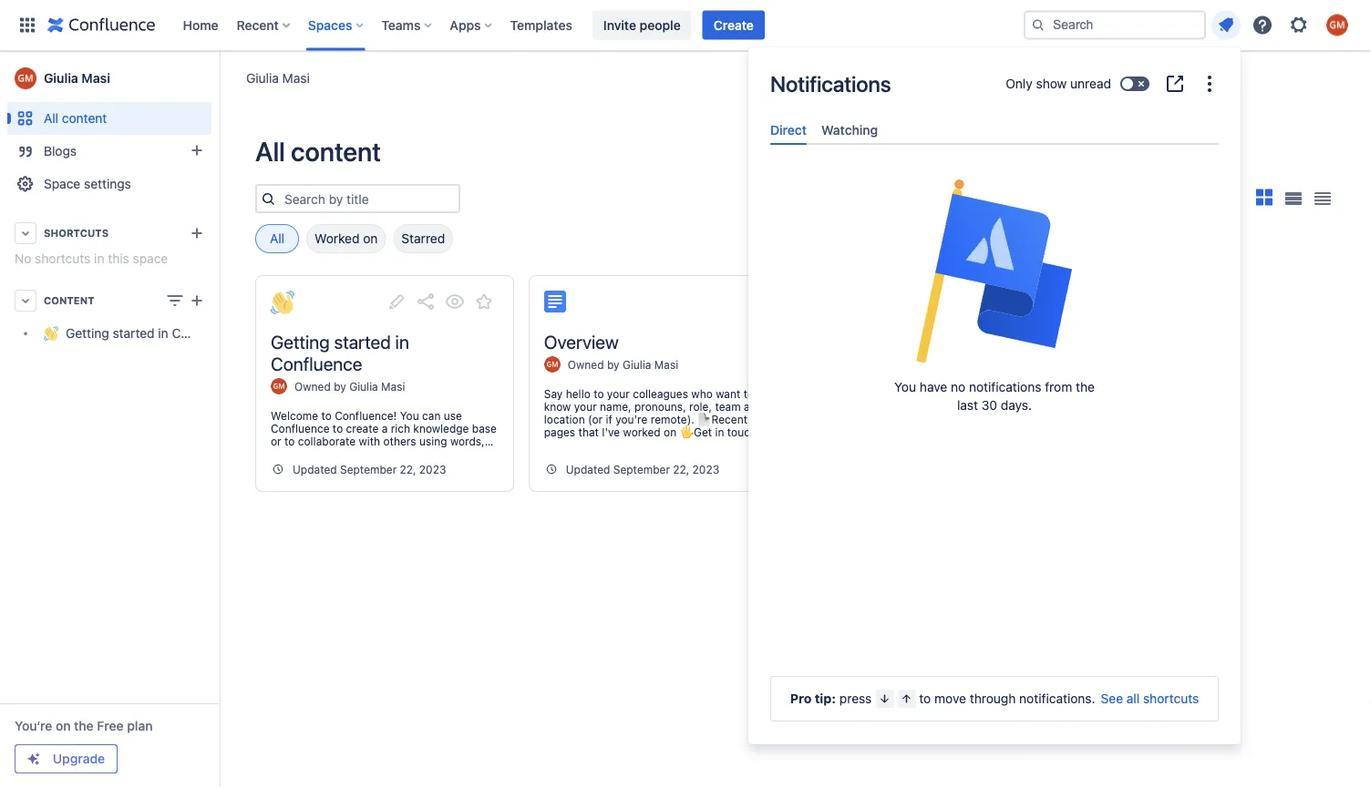 Task type: vqa. For each thing, say whether or not it's contained in the screenshot.
banner containing Home
yes



Task type: describe. For each thing, give the bounding box(es) containing it.
home link
[[177, 10, 224, 40]]

templates
[[510, 17, 573, 32]]

1 giulia masi from the left
[[246, 70, 310, 85]]

help icon image
[[1252, 14, 1274, 36]]

home
[[183, 17, 218, 32]]

space settings link
[[7, 168, 212, 201]]

cards image
[[1254, 186, 1276, 208]]

notifications dialog
[[749, 47, 1241, 745]]

Search field
[[1024, 10, 1206, 40]]

blogs link
[[7, 135, 212, 168]]

profile picture image for getting started in confluence
[[271, 378, 287, 395]]

banner containing home
[[0, 0, 1370, 51]]

spaces button
[[303, 10, 371, 40]]

no shortcuts in this space
[[15, 251, 168, 266]]

notifications
[[969, 380, 1042, 395]]

unread
[[1071, 76, 1111, 91]]

plan
[[127, 719, 153, 734]]

starred
[[402, 231, 445, 246]]

by for overview
[[607, 358, 620, 371]]

your profile and preferences image
[[1327, 14, 1349, 36]]

in inside the 'getting started in confluence'
[[395, 331, 409, 352]]

on for worked
[[363, 231, 378, 246]]

apps
[[450, 17, 481, 32]]

this
[[108, 251, 129, 266]]

last
[[957, 398, 978, 413]]

Search by title field
[[279, 186, 459, 212]]

updated for overview
[[566, 463, 610, 476]]

watch image
[[717, 291, 739, 313]]

overview
[[544, 331, 619, 352]]

recent button
[[231, 10, 297, 40]]

:wave: image
[[271, 291, 295, 315]]

blogs
[[44, 144, 77, 159]]

1 horizontal spatial in
[[158, 326, 168, 341]]

move
[[935, 692, 966, 707]]

pro tip: press
[[790, 692, 872, 707]]

space
[[133, 251, 168, 266]]

to move through notifications.
[[919, 692, 1096, 707]]

have
[[920, 380, 948, 395]]

recent
[[237, 17, 279, 32]]

updated september 22, 2023 for overview
[[566, 463, 720, 476]]

1 vertical spatial all
[[255, 136, 285, 167]]

tab list inside notifications 'dialog'
[[763, 115, 1226, 145]]

0 horizontal spatial in
[[94, 251, 104, 266]]

days.
[[1001, 398, 1032, 413]]

1 horizontal spatial getting started in confluence
[[271, 331, 409, 374]]

1 vertical spatial content
[[291, 136, 381, 167]]

invite people
[[604, 17, 681, 32]]

page image
[[544, 291, 566, 313]]

through
[[970, 692, 1016, 707]]

star image
[[473, 291, 495, 313]]

masi inside space element
[[82, 71, 110, 86]]

owned for overview
[[568, 358, 604, 371]]

upgrade button
[[16, 746, 117, 773]]

show
[[1036, 76, 1067, 91]]

open notifications in a new tab image
[[1164, 73, 1186, 95]]

see
[[1101, 692, 1123, 707]]

free
[[97, 719, 124, 734]]

space settings
[[44, 176, 131, 191]]

collapse sidebar image
[[199, 60, 239, 97]]

started inside space element
[[113, 326, 155, 341]]

create link
[[703, 10, 765, 40]]

owned by giulia masi for overview
[[568, 358, 679, 371]]

all inside space element
[[44, 111, 58, 126]]

shortcuts inside button
[[1143, 692, 1199, 707]]

teams
[[381, 17, 421, 32]]

press
[[840, 692, 872, 707]]

see all shortcuts button
[[1101, 690, 1199, 708]]

22, for getting started in confluence
[[400, 463, 416, 476]]

space
[[44, 176, 80, 191]]

settings icon image
[[1288, 14, 1310, 36]]

to
[[919, 692, 931, 707]]



Task type: locate. For each thing, give the bounding box(es) containing it.
no
[[951, 380, 966, 395]]

1 horizontal spatial owned by giulia masi
[[568, 358, 679, 371]]

confluence inside getting started in confluence link
[[172, 326, 239, 341]]

only
[[1006, 76, 1033, 91]]

updated september 22, 2023 for getting started in confluence
[[293, 463, 446, 476]]

on right you're
[[56, 719, 71, 734]]

edit image
[[385, 291, 407, 313]]

confluence inside the 'getting started in confluence'
[[271, 353, 362, 374]]

updated for getting started in confluence
[[293, 463, 337, 476]]

0 horizontal spatial giulia masi
[[44, 71, 110, 86]]

on for you're
[[56, 719, 71, 734]]

all content
[[44, 111, 107, 126], [255, 136, 381, 167]]

content up search by title field
[[291, 136, 381, 167]]

confluence down :wave: image
[[271, 353, 362, 374]]

1 vertical spatial by
[[334, 380, 346, 393]]

1 vertical spatial all content
[[255, 136, 381, 167]]

the left free
[[74, 719, 94, 734]]

profile picture image
[[544, 357, 561, 373], [271, 378, 287, 395]]

september
[[340, 463, 397, 476], [613, 463, 670, 476]]

profile picture image for overview
[[544, 357, 561, 373]]

0 horizontal spatial on
[[56, 719, 71, 734]]

in down edit icon at the left of page
[[395, 331, 409, 352]]

share image
[[415, 291, 437, 313]]

list image
[[1285, 192, 1303, 205]]

add shortcut image
[[186, 222, 208, 244]]

2 updated from the left
[[566, 463, 610, 476]]

direct tab panel
[[763, 145, 1226, 162]]

1 vertical spatial on
[[56, 719, 71, 734]]

0 horizontal spatial all content
[[44, 111, 107, 126]]

all button
[[255, 224, 299, 253]]

watch image
[[444, 291, 466, 313]]

1 vertical spatial owned
[[295, 380, 331, 393]]

the inside you have no notifications from the last 30 days.
[[1076, 380, 1095, 395]]

on right the worked
[[363, 231, 378, 246]]

all content inside space element
[[44, 111, 107, 126]]

0 vertical spatial all content
[[44, 111, 107, 126]]

0 vertical spatial shortcuts
[[35, 251, 91, 266]]

worked on
[[315, 231, 378, 246]]

confluence image
[[47, 14, 155, 36], [47, 14, 155, 36]]

shortcuts
[[44, 227, 109, 239]]

0 horizontal spatial 2023
[[419, 463, 446, 476]]

0 vertical spatial owned
[[568, 358, 604, 371]]

0 horizontal spatial owned
[[295, 380, 331, 393]]

1 horizontal spatial giulia masi
[[246, 70, 310, 85]]

worked on button
[[306, 224, 386, 253]]

2 2023 from the left
[[693, 463, 720, 476]]

on inside button
[[363, 231, 378, 246]]

0 horizontal spatial confluence
[[172, 326, 239, 341]]

getting started in confluence down change view icon
[[66, 326, 239, 341]]

by
[[607, 358, 620, 371], [334, 380, 346, 393]]

spaces
[[308, 17, 352, 32]]

2 vertical spatial all
[[270, 231, 285, 246]]

all left the worked
[[270, 231, 285, 246]]

you're
[[15, 719, 52, 734]]

shortcuts button
[[7, 217, 212, 250]]

1 horizontal spatial getting
[[271, 331, 330, 352]]

0 vertical spatial on
[[363, 231, 378, 246]]

2 22, from the left
[[673, 463, 690, 476]]

from
[[1045, 380, 1073, 395]]

you
[[895, 380, 916, 395]]

:wave: image
[[271, 291, 295, 315]]

1 2023 from the left
[[419, 463, 446, 476]]

started down content dropdown button
[[113, 326, 155, 341]]

1 horizontal spatial profile picture image
[[544, 357, 561, 373]]

updated
[[293, 463, 337, 476], [566, 463, 610, 476]]

started inside the 'getting started in confluence'
[[334, 331, 391, 352]]

notifications.
[[1020, 692, 1096, 707]]

create
[[714, 17, 754, 32]]

space element
[[0, 51, 239, 789]]

all inside "button"
[[270, 231, 285, 246]]

0 horizontal spatial 22,
[[400, 463, 416, 476]]

getting inside the 'getting started in confluence'
[[271, 331, 330, 352]]

all content up search by title field
[[255, 136, 381, 167]]

0 horizontal spatial content
[[62, 111, 107, 126]]

compact list image
[[1312, 188, 1334, 210]]

notification icon image
[[1215, 14, 1237, 36]]

content inside space element
[[62, 111, 107, 126]]

getting started in confluence link
[[7, 317, 239, 350]]

on inside space element
[[56, 719, 71, 734]]

30
[[982, 398, 998, 413]]

star image
[[746, 291, 768, 313]]

search image
[[1031, 18, 1046, 32]]

started down edit icon at the left of page
[[334, 331, 391, 352]]

1 horizontal spatial updated
[[566, 463, 610, 476]]

2023 for overview
[[693, 463, 720, 476]]

shortcuts inside space element
[[35, 251, 91, 266]]

2 giulia masi from the left
[[44, 71, 110, 86]]

2023 for getting started in confluence
[[419, 463, 446, 476]]

giulia masi down the recent popup button
[[246, 70, 310, 85]]

2 updated september 22, 2023 from the left
[[566, 463, 720, 476]]

more image
[[1199, 73, 1221, 95]]

content button
[[7, 284, 212, 317]]

see all shortcuts
[[1101, 692, 1199, 707]]

owned
[[568, 358, 604, 371], [295, 380, 331, 393]]

giulia masi inside space element
[[44, 71, 110, 86]]

started
[[113, 326, 155, 341], [334, 331, 391, 352]]

getting inside getting started in confluence link
[[66, 326, 109, 341]]

giulia inside space element
[[44, 71, 78, 86]]

0 horizontal spatial updated
[[293, 463, 337, 476]]

giulia
[[246, 70, 279, 85], [44, 71, 78, 86], [623, 358, 651, 371], [349, 380, 378, 393]]

shortcuts
[[35, 251, 91, 266], [1143, 692, 1199, 707]]

all up "blogs"
[[44, 111, 58, 126]]

content up "blogs"
[[62, 111, 107, 126]]

1 horizontal spatial started
[[334, 331, 391, 352]]

2 september from the left
[[613, 463, 670, 476]]

shortcuts right all
[[1143, 692, 1199, 707]]

0 horizontal spatial the
[[74, 719, 94, 734]]

all content link
[[7, 102, 212, 135]]

the right from
[[1076, 380, 1095, 395]]

arrow up image
[[899, 692, 914, 707]]

22, for overview
[[673, 463, 690, 476]]

by for getting started in confluence
[[334, 380, 346, 393]]

teams button
[[376, 10, 439, 40]]

in down change view icon
[[158, 326, 168, 341]]

0 horizontal spatial by
[[334, 380, 346, 393]]

global element
[[11, 0, 1024, 51]]

getting started in confluence down edit icon at the left of page
[[271, 331, 409, 374]]

the inside space element
[[74, 719, 94, 734]]

all
[[44, 111, 58, 126], [255, 136, 285, 167], [270, 231, 285, 246]]

content
[[62, 111, 107, 126], [291, 136, 381, 167]]

september for getting started in confluence
[[340, 463, 397, 476]]

masi
[[282, 70, 310, 85], [82, 71, 110, 86], [655, 358, 679, 371], [381, 380, 405, 393]]

1 horizontal spatial confluence
[[271, 353, 362, 374]]

owned by giulia masi for getting started in confluence
[[295, 380, 405, 393]]

worked
[[315, 231, 360, 246]]

apps button
[[444, 10, 499, 40]]

on
[[363, 231, 378, 246], [56, 719, 71, 734]]

1 september from the left
[[340, 463, 397, 476]]

owned down "overview"
[[568, 358, 604, 371]]

1 22, from the left
[[400, 463, 416, 476]]

all content up "blogs"
[[44, 111, 107, 126]]

content
[[44, 295, 94, 307]]

all
[[1127, 692, 1140, 707]]

watching
[[822, 122, 878, 137]]

getting down :wave: image
[[271, 331, 330, 352]]

confluence
[[172, 326, 239, 341], [271, 353, 362, 374]]

getting started in confluence
[[66, 326, 239, 341], [271, 331, 409, 374]]

0 horizontal spatial getting
[[66, 326, 109, 341]]

arrow down image
[[877, 692, 892, 707]]

0 horizontal spatial owned by giulia masi
[[295, 380, 405, 393]]

only show unread
[[1006, 76, 1111, 91]]

1 horizontal spatial content
[[291, 136, 381, 167]]

invite people button
[[593, 10, 692, 40]]

0 vertical spatial confluence
[[172, 326, 239, 341]]

1 vertical spatial shortcuts
[[1143, 692, 1199, 707]]

september for overview
[[613, 463, 670, 476]]

0 horizontal spatial updated september 22, 2023
[[293, 463, 446, 476]]

confluence down create a page image
[[172, 326, 239, 341]]

1 horizontal spatial 2023
[[693, 463, 720, 476]]

22,
[[400, 463, 416, 476], [673, 463, 690, 476]]

owned for getting started in confluence
[[295, 380, 331, 393]]

1 vertical spatial profile picture image
[[271, 378, 287, 395]]

no
[[15, 251, 31, 266]]

0 horizontal spatial profile picture image
[[271, 378, 287, 395]]

upgrade
[[53, 752, 105, 767]]

2023
[[419, 463, 446, 476], [693, 463, 720, 476]]

2 horizontal spatial in
[[395, 331, 409, 352]]

in
[[94, 251, 104, 266], [158, 326, 168, 341], [395, 331, 409, 352]]

profile picture image down :wave: image
[[271, 378, 287, 395]]

create a page image
[[186, 290, 208, 312]]

0 vertical spatial all
[[44, 111, 58, 126]]

tab list containing direct
[[763, 115, 1226, 145]]

templates link
[[505, 10, 578, 40]]

1 vertical spatial the
[[74, 719, 94, 734]]

profile picture image down "overview"
[[544, 357, 561, 373]]

all right create a blog image
[[255, 136, 285, 167]]

invite
[[604, 17, 636, 32]]

1 vertical spatial owned by giulia masi
[[295, 380, 405, 393]]

0 vertical spatial by
[[607, 358, 620, 371]]

1 horizontal spatial all content
[[255, 136, 381, 167]]

banner
[[0, 0, 1370, 51]]

0 vertical spatial owned by giulia masi
[[568, 358, 679, 371]]

0 horizontal spatial started
[[113, 326, 155, 341]]

getting down content at the left
[[66, 326, 109, 341]]

updated september 22, 2023
[[293, 463, 446, 476], [566, 463, 720, 476]]

1 horizontal spatial shortcuts
[[1143, 692, 1199, 707]]

people
[[640, 17, 681, 32]]

appswitcher icon image
[[16, 14, 38, 36]]

giulia masi up all content link
[[44, 71, 110, 86]]

0 horizontal spatial shortcuts
[[35, 251, 91, 266]]

the
[[1076, 380, 1095, 395], [74, 719, 94, 734]]

0 vertical spatial profile picture image
[[544, 357, 561, 373]]

0 vertical spatial the
[[1076, 380, 1095, 395]]

owned by giulia masi
[[568, 358, 679, 371], [295, 380, 405, 393]]

you're on the free plan
[[15, 719, 153, 734]]

shortcuts down shortcuts
[[35, 251, 91, 266]]

owned down :wave: image
[[295, 380, 331, 393]]

0 horizontal spatial september
[[340, 463, 397, 476]]

1 updated from the left
[[293, 463, 337, 476]]

1 horizontal spatial september
[[613, 463, 670, 476]]

0 vertical spatial content
[[62, 111, 107, 126]]

starred button
[[393, 224, 453, 253]]

1 horizontal spatial by
[[607, 358, 620, 371]]

1 horizontal spatial the
[[1076, 380, 1095, 395]]

1 horizontal spatial 22,
[[673, 463, 690, 476]]

direct
[[770, 122, 807, 137]]

tab list
[[763, 115, 1226, 145]]

getting started in confluence inside getting started in confluence link
[[66, 326, 239, 341]]

tip:
[[815, 692, 836, 707]]

giulia masi link
[[7, 60, 212, 97], [246, 69, 310, 87], [623, 358, 679, 371], [349, 380, 405, 393]]

create a blog image
[[186, 140, 208, 161]]

1 vertical spatial confluence
[[271, 353, 362, 374]]

giulia masi
[[246, 70, 310, 85], [44, 71, 110, 86]]

1 horizontal spatial on
[[363, 231, 378, 246]]

premium image
[[26, 752, 41, 767]]

1 horizontal spatial owned
[[568, 358, 604, 371]]

notifications
[[770, 71, 891, 97]]

you have no notifications from the last 30 days.
[[895, 380, 1095, 413]]

settings
[[84, 176, 131, 191]]

1 updated september 22, 2023 from the left
[[293, 463, 446, 476]]

0 horizontal spatial getting started in confluence
[[66, 326, 239, 341]]

1 horizontal spatial updated september 22, 2023
[[566, 463, 720, 476]]

in left this
[[94, 251, 104, 266]]

change view image
[[164, 290, 186, 312]]

pro
[[790, 692, 812, 707]]

getting
[[66, 326, 109, 341], [271, 331, 330, 352]]



